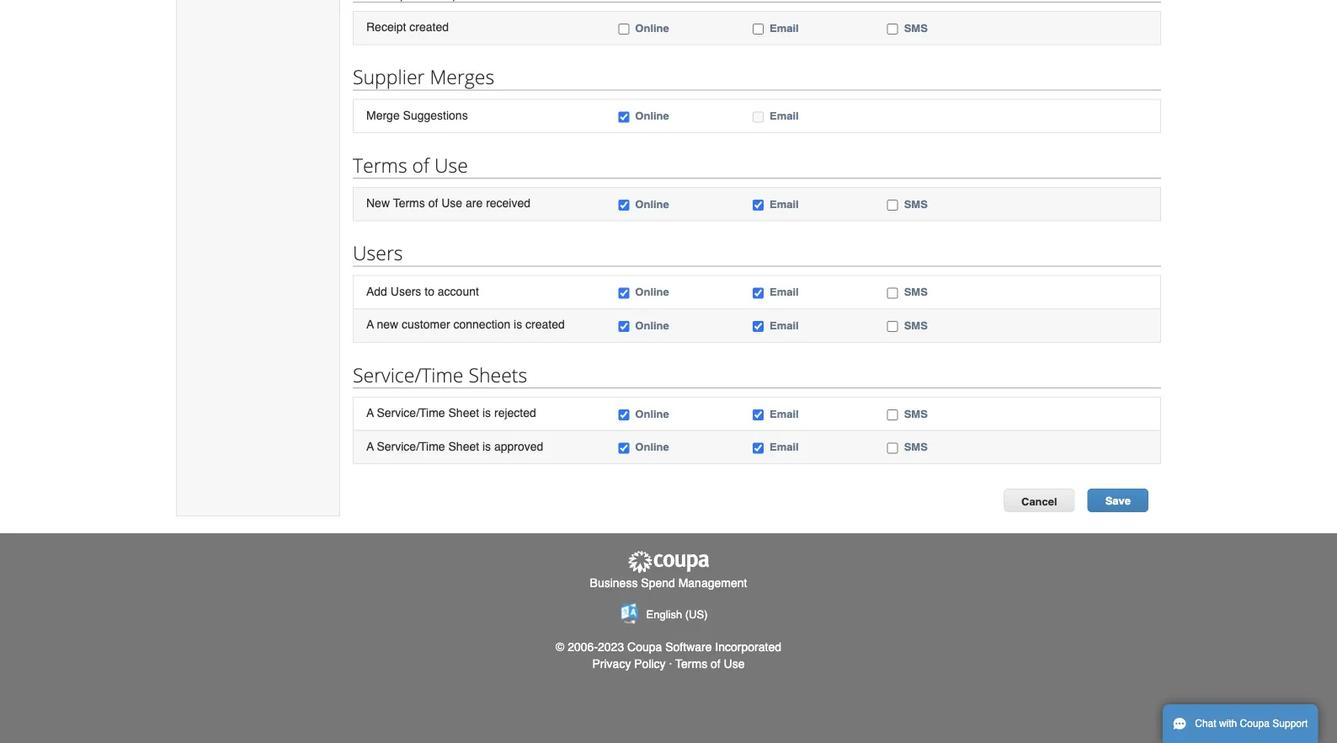 Task type: describe. For each thing, give the bounding box(es) containing it.
service/time for a service/time sheet is approved
[[377, 439, 445, 453]]

online for merge suggestions
[[635, 110, 670, 122]]

2 vertical spatial use
[[724, 657, 745, 670]]

english
[[647, 608, 682, 621]]

merge
[[366, 108, 400, 122]]

2023
[[598, 640, 624, 654]]

receipt
[[366, 20, 406, 34]]

3 sms from the top
[[904, 286, 928, 298]]

coupa inside chat with coupa support button
[[1241, 718, 1270, 730]]

connection
[[454, 318, 511, 331]]

account
[[438, 284, 479, 298]]

supplier
[[353, 64, 425, 90]]

cancel
[[1022, 495, 1058, 508]]

chat with coupa support
[[1196, 718, 1309, 730]]

with
[[1220, 718, 1238, 730]]

1 vertical spatial users
[[391, 284, 422, 298]]

2 vertical spatial terms
[[676, 657, 708, 670]]

coupa supplier portal image
[[627, 550, 711, 574]]

a for a new customer connection is created
[[366, 318, 374, 331]]

sheet for approved
[[449, 439, 479, 453]]

email for merge suggestions
[[770, 110, 799, 122]]

new
[[377, 318, 399, 331]]

service/time for a service/time sheet is rejected
[[377, 406, 445, 419]]

a for a service/time sheet is rejected
[[366, 406, 374, 419]]

privacy
[[593, 657, 631, 670]]

1 vertical spatial use
[[442, 196, 463, 210]]

0 vertical spatial service/time
[[353, 361, 464, 387]]

sms for is
[[904, 319, 928, 332]]

1 vertical spatial of
[[428, 196, 438, 210]]

is for approved
[[483, 439, 491, 453]]

management
[[679, 576, 748, 589]]

customer
[[402, 318, 450, 331]]

0 vertical spatial is
[[514, 318, 522, 331]]

online for a new customer connection is created
[[635, 319, 670, 332]]

0 horizontal spatial coupa
[[628, 640, 662, 654]]

sheet for rejected
[[449, 406, 479, 419]]

new
[[366, 196, 390, 210]]

add users to account
[[366, 284, 479, 298]]

email for new terms of use are received
[[770, 198, 799, 210]]

1 vertical spatial terms
[[393, 196, 425, 210]]

0 vertical spatial terms of use
[[353, 152, 468, 178]]

receipt created
[[366, 20, 449, 34]]

1 horizontal spatial terms of use
[[676, 657, 745, 670]]



Task type: locate. For each thing, give the bounding box(es) containing it.
email for add users to account
[[770, 286, 799, 298]]

software
[[666, 640, 712, 654]]

sms for rejected
[[904, 407, 928, 420]]

6 sms from the top
[[904, 440, 928, 453]]

2 vertical spatial a
[[366, 439, 374, 453]]

0 horizontal spatial created
[[410, 20, 449, 34]]

2006-
[[568, 640, 598, 654]]

2 vertical spatial of
[[711, 657, 721, 670]]

email for a new customer connection is created
[[770, 319, 799, 332]]

1 vertical spatial is
[[483, 406, 491, 419]]

0 vertical spatial sheet
[[449, 406, 479, 419]]

support
[[1273, 718, 1309, 730]]

is left approved
[[483, 439, 491, 453]]

to
[[425, 284, 435, 298]]

1 sheet from the top
[[449, 406, 479, 419]]

2 a from the top
[[366, 406, 374, 419]]

7 online from the top
[[635, 440, 670, 453]]

of down the software
[[711, 657, 721, 670]]

sheet up a service/time sheet is approved at the bottom left of page
[[449, 406, 479, 419]]

chat with coupa support button
[[1163, 704, 1319, 743]]

created right connection
[[526, 318, 565, 331]]

service/time down a service/time sheet is rejected
[[377, 439, 445, 453]]

supplier merges
[[353, 64, 495, 90]]

coupa up policy
[[628, 640, 662, 654]]

(us)
[[686, 608, 708, 621]]

terms of use down the software
[[676, 657, 745, 670]]

2 sms from the top
[[904, 198, 928, 210]]

1 vertical spatial coupa
[[1241, 718, 1270, 730]]

1 vertical spatial sheet
[[449, 439, 479, 453]]

0 vertical spatial a
[[366, 318, 374, 331]]

0 vertical spatial coupa
[[628, 640, 662, 654]]

business
[[590, 576, 638, 589]]

merges
[[430, 64, 495, 90]]

5 online from the top
[[635, 319, 670, 332]]

6 online from the top
[[635, 407, 670, 420]]

1 vertical spatial a
[[366, 406, 374, 419]]

service/time sheets
[[353, 361, 528, 387]]

a new customer connection is created
[[366, 318, 565, 331]]

7 email from the top
[[770, 440, 799, 453]]

5 sms from the top
[[904, 407, 928, 420]]

0 vertical spatial of
[[412, 152, 430, 178]]

1 a from the top
[[366, 318, 374, 331]]

email for a service/time sheet is approved
[[770, 440, 799, 453]]

chat
[[1196, 718, 1217, 730]]

5 email from the top
[[770, 319, 799, 332]]

1 sms from the top
[[904, 21, 928, 34]]

terms up new
[[353, 152, 407, 178]]

sms
[[904, 21, 928, 34], [904, 198, 928, 210], [904, 286, 928, 298], [904, 319, 928, 332], [904, 407, 928, 420], [904, 440, 928, 453]]

new terms of use are received
[[366, 196, 531, 210]]

of up new terms of use are received
[[412, 152, 430, 178]]

is for rejected
[[483, 406, 491, 419]]

1 vertical spatial terms of use
[[676, 657, 745, 670]]

is left rejected
[[483, 406, 491, 419]]

suggestions
[[403, 108, 468, 122]]

1 vertical spatial service/time
[[377, 406, 445, 419]]

service/time down service/time sheets
[[377, 406, 445, 419]]

online for a service/time sheet is approved
[[635, 440, 670, 453]]

online for receipt created
[[635, 21, 670, 34]]

privacy policy link
[[593, 657, 666, 670]]

sms for are
[[904, 198, 928, 210]]

use up new terms of use are received
[[435, 152, 468, 178]]

a service/time sheet is rejected
[[366, 406, 536, 419]]

terms
[[353, 152, 407, 178], [393, 196, 425, 210], [676, 657, 708, 670]]

1 vertical spatial created
[[526, 318, 565, 331]]

terms right new
[[393, 196, 425, 210]]

sheet
[[449, 406, 479, 419], [449, 439, 479, 453]]

terms of use
[[353, 152, 468, 178], [676, 657, 745, 670]]

created right the receipt
[[410, 20, 449, 34]]

0 horizontal spatial terms of use
[[353, 152, 468, 178]]

terms of use link
[[676, 657, 745, 670]]

0 vertical spatial terms
[[353, 152, 407, 178]]

email for a service/time sheet is rejected
[[770, 407, 799, 420]]

coupa
[[628, 640, 662, 654], [1241, 718, 1270, 730]]

cancel link
[[1004, 489, 1075, 512]]

add
[[366, 284, 387, 298]]

email for receipt created
[[770, 21, 799, 34]]

business spend management
[[590, 576, 748, 589]]

2 email from the top
[[770, 110, 799, 122]]

a for a service/time sheet is approved
[[366, 439, 374, 453]]

terms down the software
[[676, 657, 708, 670]]

users left to
[[391, 284, 422, 298]]

approved
[[494, 439, 544, 453]]

4 online from the top
[[635, 286, 670, 298]]

terms of use up new
[[353, 152, 468, 178]]

is right connection
[[514, 318, 522, 331]]

save
[[1106, 494, 1131, 507]]

users
[[353, 240, 403, 266], [391, 284, 422, 298]]

1 horizontal spatial coupa
[[1241, 718, 1270, 730]]

2 vertical spatial service/time
[[377, 439, 445, 453]]

of left are
[[428, 196, 438, 210]]

3 email from the top
[[770, 198, 799, 210]]

0 vertical spatial use
[[435, 152, 468, 178]]

incorporated
[[716, 640, 782, 654]]

4 email from the top
[[770, 286, 799, 298]]

sheets
[[469, 361, 528, 387]]

a
[[366, 318, 374, 331], [366, 406, 374, 419], [366, 439, 374, 453]]

sheet down a service/time sheet is rejected
[[449, 439, 479, 453]]

sms for approved
[[904, 440, 928, 453]]

0 vertical spatial created
[[410, 20, 449, 34]]

©
[[556, 640, 565, 654]]

is
[[514, 318, 522, 331], [483, 406, 491, 419], [483, 439, 491, 453]]

6 email from the top
[[770, 407, 799, 420]]

email
[[770, 21, 799, 34], [770, 110, 799, 122], [770, 198, 799, 210], [770, 286, 799, 298], [770, 319, 799, 332], [770, 407, 799, 420], [770, 440, 799, 453]]

are
[[466, 196, 483, 210]]

service/time
[[353, 361, 464, 387], [377, 406, 445, 419], [377, 439, 445, 453]]

use left are
[[442, 196, 463, 210]]

rejected
[[494, 406, 536, 419]]

2 vertical spatial is
[[483, 439, 491, 453]]

spend
[[641, 576, 675, 589]]

None checkbox
[[753, 24, 764, 34], [619, 200, 630, 211], [619, 288, 630, 299], [888, 288, 899, 299], [753, 321, 764, 332], [888, 409, 899, 420], [619, 443, 630, 454], [888, 443, 899, 454], [753, 24, 764, 34], [619, 200, 630, 211], [619, 288, 630, 299], [888, 288, 899, 299], [753, 321, 764, 332], [888, 409, 899, 420], [619, 443, 630, 454], [888, 443, 899, 454]]

3 a from the top
[[366, 439, 374, 453]]

received
[[486, 196, 531, 210]]

of
[[412, 152, 430, 178], [428, 196, 438, 210], [711, 657, 721, 670]]

© 2006-2023 coupa software incorporated
[[556, 640, 782, 654]]

service/time down customer
[[353, 361, 464, 387]]

None checkbox
[[619, 24, 630, 34], [888, 24, 899, 34], [619, 112, 630, 123], [753, 112, 764, 123], [753, 200, 764, 211], [888, 200, 899, 211], [753, 288, 764, 299], [619, 321, 630, 332], [888, 321, 899, 332], [619, 409, 630, 420], [753, 409, 764, 420], [753, 443, 764, 454], [619, 24, 630, 34], [888, 24, 899, 34], [619, 112, 630, 123], [753, 112, 764, 123], [753, 200, 764, 211], [888, 200, 899, 211], [753, 288, 764, 299], [619, 321, 630, 332], [888, 321, 899, 332], [619, 409, 630, 420], [753, 409, 764, 420], [753, 443, 764, 454]]

save button
[[1088, 489, 1149, 512]]

1 online from the top
[[635, 21, 670, 34]]

online
[[635, 21, 670, 34], [635, 110, 670, 122], [635, 198, 670, 210], [635, 286, 670, 298], [635, 319, 670, 332], [635, 407, 670, 420], [635, 440, 670, 453]]

a service/time sheet is approved
[[366, 439, 544, 453]]

use down incorporated
[[724, 657, 745, 670]]

privacy policy
[[593, 657, 666, 670]]

4 sms from the top
[[904, 319, 928, 332]]

2 online from the top
[[635, 110, 670, 122]]

online for add users to account
[[635, 286, 670, 298]]

coupa right the with
[[1241, 718, 1270, 730]]

online for new terms of use are received
[[635, 198, 670, 210]]

created
[[410, 20, 449, 34], [526, 318, 565, 331]]

1 email from the top
[[770, 21, 799, 34]]

users up add
[[353, 240, 403, 266]]

0 vertical spatial users
[[353, 240, 403, 266]]

policy
[[635, 657, 666, 670]]

use
[[435, 152, 468, 178], [442, 196, 463, 210], [724, 657, 745, 670]]

english (us)
[[647, 608, 708, 621]]

online for a service/time sheet is rejected
[[635, 407, 670, 420]]

3 online from the top
[[635, 198, 670, 210]]

merge suggestions
[[366, 108, 468, 122]]

1 horizontal spatial created
[[526, 318, 565, 331]]

2 sheet from the top
[[449, 439, 479, 453]]



Task type: vqa. For each thing, say whether or not it's contained in the screenshot.
topmost Terms of Use
yes



